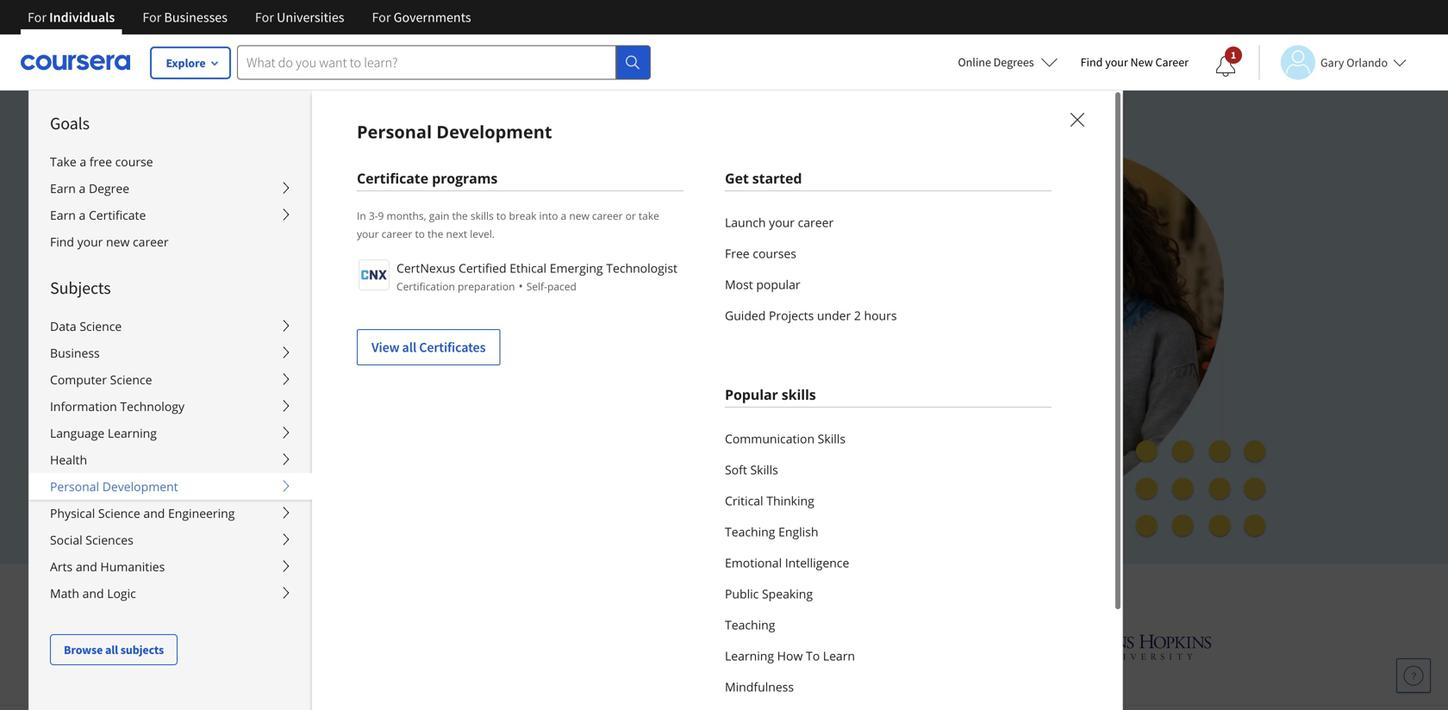 Task type: vqa. For each thing, say whether or not it's contained in the screenshot.
Personal Development group
yes



Task type: describe. For each thing, give the bounding box(es) containing it.
What do you want to learn? text field
[[237, 45, 616, 80]]

mindfulness link
[[725, 672, 1052, 703]]

under
[[817, 307, 851, 324]]

on
[[707, 242, 730, 268]]

in 3-9 months, gain the skills to break into a new career or take your career to the next level.
[[357, 209, 659, 241]]

guided projects under 2 hours link
[[725, 300, 1052, 331]]

1 horizontal spatial skills
[[782, 385, 816, 404]]

online degrees
[[958, 54, 1034, 70]]

view all certificates
[[372, 339, 486, 356]]

for individuals
[[28, 9, 115, 26]]

for businesses
[[143, 9, 228, 26]]

hands-
[[647, 242, 707, 268]]

communication skills
[[725, 431, 846, 447]]

earn a degree button
[[29, 175, 312, 202]]

career down months,
[[382, 227, 412, 241]]

leading universities and companies with coursera plus
[[539, 578, 1069, 606]]

unlimited access to 7,000+ world-class courses, hands-on projects, and job-ready certificate programs—all included in your subscription
[[224, 242, 752, 329]]

start 7-day free trial button
[[224, 414, 404, 455]]

public speaking link
[[725, 578, 1052, 609]]

thinking
[[767, 493, 815, 509]]

$399
[[240, 467, 268, 483]]

speaking
[[762, 586, 813, 602]]

view all certificates link
[[357, 329, 500, 366]]

information technology button
[[29, 393, 312, 420]]

view all certificates list
[[357, 258, 684, 366]]

leading
[[545, 578, 615, 606]]

new inside in 3-9 months, gain the skills to break into a new career or take your career to the next level.
[[569, 209, 589, 223]]

computer science
[[50, 372, 152, 388]]

information
[[50, 398, 117, 415]]

social sciences
[[50, 532, 133, 548]]

english
[[779, 524, 819, 540]]

communication skills link
[[725, 423, 1052, 454]]

programs
[[432, 169, 498, 188]]

for for governments
[[372, 9, 391, 26]]

soft
[[725, 462, 747, 478]]

take
[[50, 153, 76, 170]]

and inside dropdown button
[[82, 585, 104, 602]]

coursera
[[935, 578, 1024, 606]]

1 vertical spatial the
[[428, 227, 443, 241]]

earn a certificate
[[50, 207, 146, 223]]

0 vertical spatial with
[[303, 467, 330, 483]]

1 horizontal spatial to
[[415, 227, 425, 241]]

started
[[752, 169, 802, 188]]

how
[[777, 648, 803, 664]]

a for certificate
[[79, 207, 86, 223]]

physical science and engineering button
[[29, 500, 312, 527]]

your for launch your career
[[769, 214, 795, 231]]

development inside menu item
[[436, 120, 552, 144]]

get started
[[725, 169, 802, 188]]

personal development menu item
[[311, 90, 1448, 710]]

learning inside popup button
[[108, 425, 157, 441]]

for for universities
[[255, 9, 274, 26]]

partnername logo image
[[359, 259, 390, 291]]

launch your career
[[725, 214, 834, 231]]

certnexus certified ethical emerging technologist certification preparation • self-paced
[[397, 260, 678, 294]]

social sciences button
[[29, 527, 312, 553]]

get
[[725, 169, 749, 188]]

guided projects under 2 hours
[[725, 307, 897, 324]]

science for data
[[80, 318, 122, 334]]

job-
[[343, 272, 377, 298]]

language learning button
[[29, 420, 312, 447]]

social
[[50, 532, 82, 548]]

a for degree
[[79, 180, 86, 197]]

popular skills
[[725, 385, 816, 404]]

money-
[[376, 467, 421, 483]]

for for individuals
[[28, 9, 46, 26]]

paced
[[547, 279, 577, 294]]

or $399 /year with 14-day money-back guarantee
[[224, 467, 515, 483]]

learning inside the personal development menu item
[[725, 648, 774, 664]]

months,
[[387, 209, 426, 223]]

information technology
[[50, 398, 185, 415]]

next
[[446, 227, 467, 241]]

personal development group
[[28, 90, 1448, 710]]

technologist
[[606, 260, 678, 276]]

find for find your new career
[[1081, 54, 1103, 70]]

critical
[[725, 493, 763, 509]]

teaching for teaching
[[725, 617, 775, 633]]

explore menu element
[[29, 91, 312, 666]]

free courses link
[[725, 238, 1052, 269]]

browse all subjects button
[[50, 634, 178, 666]]

certificate inside popup button
[[89, 207, 146, 223]]

in
[[357, 209, 366, 223]]

popular
[[756, 276, 801, 293]]

business button
[[29, 340, 312, 366]]

your for find your new career
[[77, 234, 103, 250]]

language learning
[[50, 425, 157, 441]]

and inside popup button
[[76, 559, 97, 575]]

math and logic button
[[29, 580, 312, 607]]

coursera image
[[21, 48, 130, 76]]

anytime
[[338, 386, 388, 403]]

list for popular skills
[[725, 423, 1052, 710]]

browse all subjects
[[64, 642, 164, 658]]

for for businesses
[[143, 9, 161, 26]]

courses,
[[569, 242, 642, 268]]

take a free course
[[50, 153, 153, 170]]

critical thinking
[[725, 493, 815, 509]]

earn for earn a degree
[[50, 180, 76, 197]]

emerging
[[550, 260, 603, 276]]

orlando
[[1347, 55, 1388, 70]]

help center image
[[1403, 666, 1424, 686]]

14-
[[333, 467, 351, 483]]

arts and humanities button
[[29, 553, 312, 580]]

guided
[[725, 307, 766, 324]]

all for certificates
[[402, 339, 417, 356]]

plus
[[1029, 578, 1069, 606]]

teaching for teaching english
[[725, 524, 775, 540]]

free inside list
[[725, 245, 750, 262]]

cancel
[[297, 386, 335, 403]]

1 vertical spatial with
[[889, 578, 930, 606]]

list for get started
[[725, 207, 1052, 331]]

university of michigan image
[[711, 623, 756, 671]]

coursera plus image
[[224, 162, 487, 188]]

skills for communication skills
[[818, 431, 846, 447]]

ethical
[[510, 260, 547, 276]]

math
[[50, 585, 79, 602]]

learn
[[823, 648, 855, 664]]

online degrees button
[[944, 43, 1072, 81]]

subjects
[[50, 277, 111, 299]]



Task type: locate. For each thing, give the bounding box(es) containing it.
1 for from the left
[[28, 9, 46, 26]]

your inside unlimited access to 7,000+ world-class courses, hands-on projects, and job-ready certificate programs—all included in your subscription
[[224, 303, 265, 329]]

career down earn a certificate popup button at the left of the page
[[133, 234, 169, 250]]

for left individuals
[[28, 9, 46, 26]]

day left money-
[[351, 467, 372, 483]]

technology
[[120, 398, 185, 415]]

0 horizontal spatial the
[[428, 227, 443, 241]]

0 vertical spatial or
[[626, 209, 636, 223]]

companies
[[778, 578, 883, 606]]

programs—all
[[524, 272, 650, 298]]

your inside find your new career link
[[1105, 54, 1128, 70]]

skills right communication
[[818, 431, 846, 447]]

soft skills
[[725, 462, 778, 478]]

0 horizontal spatial personal development
[[50, 478, 178, 495]]

2 for from the left
[[143, 9, 161, 26]]

0 vertical spatial skills
[[471, 209, 494, 223]]

personal development button
[[29, 473, 312, 500]]

back
[[421, 467, 449, 483]]

personal
[[357, 120, 432, 144], [50, 478, 99, 495]]

close image
[[1066, 108, 1088, 130], [1066, 108, 1088, 130]]

0 vertical spatial earn
[[50, 180, 76, 197]]

with left 14-
[[303, 467, 330, 483]]

computer science button
[[29, 366, 312, 393]]

1 vertical spatial day
[[351, 467, 372, 483]]

certification
[[397, 279, 455, 294]]

0 horizontal spatial day
[[296, 426, 318, 443]]

self-
[[526, 279, 547, 294]]

and inside 'popup button'
[[143, 505, 165, 522]]

career down started
[[798, 214, 834, 231]]

free courses
[[725, 245, 797, 262]]

teaching up emotional
[[725, 524, 775, 540]]

development up physical science and engineering
[[102, 478, 178, 495]]

included
[[655, 272, 730, 298]]

guarantee
[[452, 467, 515, 483]]

teaching english link
[[725, 516, 1052, 547]]

learning down information technology
[[108, 425, 157, 441]]

/month, cancel anytime
[[245, 386, 388, 403]]

1 vertical spatial skills
[[782, 385, 816, 404]]

1 vertical spatial find
[[50, 234, 74, 250]]

unlimited
[[224, 242, 311, 268]]

1 vertical spatial teaching
[[725, 617, 775, 633]]

1 horizontal spatial skills
[[818, 431, 846, 447]]

0 horizontal spatial skills
[[750, 462, 778, 478]]

4 for from the left
[[372, 9, 391, 26]]

to left break
[[496, 209, 506, 223]]

1 horizontal spatial personal development
[[357, 120, 552, 144]]

0 vertical spatial day
[[296, 426, 318, 443]]

1 vertical spatial development
[[102, 478, 178, 495]]

or inside in 3-9 months, gain the skills to break into a new career or take your career to the next level.
[[626, 209, 636, 223]]

start
[[252, 426, 282, 443]]

your left new
[[1105, 54, 1128, 70]]

show notifications image
[[1216, 56, 1236, 77]]

new
[[569, 209, 589, 223], [106, 234, 130, 250]]

find your new career link
[[29, 228, 312, 255]]

teaching link
[[725, 609, 1052, 641]]

find down earn a certificate
[[50, 234, 74, 250]]

teaching
[[725, 524, 775, 540], [725, 617, 775, 633]]

0 horizontal spatial development
[[102, 478, 178, 495]]

or left '$399'
[[224, 467, 237, 483]]

mindfulness
[[725, 679, 794, 695]]

personal development
[[357, 120, 552, 144], [50, 478, 178, 495]]

all inside list
[[402, 339, 417, 356]]

1 vertical spatial certificate
[[89, 207, 146, 223]]

0 vertical spatial to
[[496, 209, 506, 223]]

development inside dropdown button
[[102, 478, 178, 495]]

1 vertical spatial free
[[321, 426, 347, 443]]

health
[[50, 452, 87, 468]]

all right "view"
[[402, 339, 417, 356]]

list
[[725, 207, 1052, 331], [725, 423, 1052, 710]]

your down earn a certificate
[[77, 234, 103, 250]]

career
[[1156, 54, 1189, 70]]

free inside button
[[321, 426, 347, 443]]

0 vertical spatial certificate
[[357, 169, 428, 188]]

career inside find your new career link
[[133, 234, 169, 250]]

a left free
[[80, 153, 86, 170]]

free left trial
[[321, 426, 347, 443]]

all right browse
[[105, 642, 118, 658]]

new inside find your new career link
[[106, 234, 130, 250]]

certificate up 9
[[357, 169, 428, 188]]

to down months,
[[415, 227, 425, 241]]

0 vertical spatial free
[[725, 245, 750, 262]]

2 earn from the top
[[50, 207, 76, 223]]

and right arts
[[76, 559, 97, 575]]

skills right soft
[[750, 462, 778, 478]]

day right start
[[296, 426, 318, 443]]

for left businesses
[[143, 9, 161, 26]]

1 vertical spatial new
[[106, 234, 130, 250]]

personal up 'certificate programs'
[[357, 120, 432, 144]]

and inside unlimited access to 7,000+ world-class courses, hands-on projects, and job-ready certificate programs—all included in your subscription
[[305, 272, 339, 298]]

0 vertical spatial list
[[725, 207, 1052, 331]]

the up next
[[452, 209, 468, 223]]

earn inside popup button
[[50, 207, 76, 223]]

find inside explore menu element
[[50, 234, 74, 250]]

university of illinois at urbana-champaign image
[[236, 633, 371, 661]]

None search field
[[237, 45, 651, 80]]

launch your career link
[[725, 207, 1052, 238]]

2 teaching from the top
[[725, 617, 775, 633]]

personal development up the programs
[[357, 120, 552, 144]]

goals
[[50, 113, 90, 134]]

intelligence
[[785, 555, 849, 571]]

science for computer
[[110, 372, 152, 388]]

emotional intelligence
[[725, 555, 849, 571]]

0 vertical spatial skills
[[818, 431, 846, 447]]

1 vertical spatial personal development
[[50, 478, 178, 495]]

your inside find your new career link
[[77, 234, 103, 250]]

free
[[725, 245, 750, 262], [321, 426, 347, 443]]

most popular link
[[725, 269, 1052, 300]]

personal up physical
[[50, 478, 99, 495]]

skills inside in 3-9 months, gain the skills to break into a new career or take your career to the next level.
[[471, 209, 494, 223]]

universities
[[277, 9, 344, 26]]

3 for from the left
[[255, 9, 274, 26]]

humanities
[[100, 559, 165, 575]]

for universities
[[255, 9, 344, 26]]

0 vertical spatial development
[[436, 120, 552, 144]]

•
[[518, 278, 523, 294]]

sciences
[[86, 532, 133, 548]]

earn down the take
[[50, 180, 76, 197]]

2 horizontal spatial to
[[496, 209, 506, 223]]

emotional intelligence link
[[725, 547, 1052, 578]]

sas image
[[811, 633, 877, 661]]

0 horizontal spatial to
[[378, 242, 396, 268]]

0 horizontal spatial find
[[50, 234, 74, 250]]

skills up communication skills
[[782, 385, 816, 404]]

1 horizontal spatial personal
[[357, 120, 432, 144]]

development up the programs
[[436, 120, 552, 144]]

or left take
[[626, 209, 636, 223]]

with up the teaching link
[[889, 578, 930, 606]]

find
[[1081, 54, 1103, 70], [50, 234, 74, 250]]

and up "social sciences" dropdown button
[[143, 505, 165, 522]]

2 vertical spatial science
[[98, 505, 140, 522]]

1 horizontal spatial or
[[626, 209, 636, 223]]

learning
[[108, 425, 157, 441], [725, 648, 774, 664]]

0 horizontal spatial free
[[321, 426, 347, 443]]

1 vertical spatial or
[[224, 467, 237, 483]]

science up business
[[80, 318, 122, 334]]

a down "earn a degree"
[[79, 207, 86, 223]]

1 horizontal spatial certificate
[[357, 169, 428, 188]]

/year
[[268, 467, 300, 483]]

all inside button
[[105, 642, 118, 658]]

certificate up find your new career
[[89, 207, 146, 223]]

level.
[[470, 227, 495, 241]]

for left universities
[[255, 9, 274, 26]]

earn inside popup button
[[50, 180, 76, 197]]

the
[[452, 209, 468, 223], [428, 227, 443, 241]]

to up ready
[[378, 242, 396, 268]]

0 horizontal spatial personal
[[50, 478, 99, 495]]

earn
[[50, 180, 76, 197], [50, 207, 76, 223]]

1 horizontal spatial free
[[725, 245, 750, 262]]

physical
[[50, 505, 95, 522]]

course
[[115, 153, 153, 170]]

health button
[[29, 447, 312, 473]]

personal development up physical science and engineering
[[50, 478, 178, 495]]

1 horizontal spatial the
[[452, 209, 468, 223]]

teaching down the public
[[725, 617, 775, 633]]

earn down "earn a degree"
[[50, 207, 76, 223]]

2
[[854, 307, 861, 324]]

break
[[509, 209, 537, 223]]

0 horizontal spatial skills
[[471, 209, 494, 223]]

find for find your new career
[[50, 234, 74, 250]]

critical thinking link
[[725, 485, 1052, 516]]

1 horizontal spatial find
[[1081, 54, 1103, 70]]

all
[[402, 339, 417, 356], [105, 642, 118, 658]]

governments
[[394, 9, 471, 26]]

to
[[806, 648, 820, 664]]

science up sciences
[[98, 505, 140, 522]]

0 vertical spatial personal development
[[357, 120, 552, 144]]

science for physical
[[98, 505, 140, 522]]

1 horizontal spatial development
[[436, 120, 552, 144]]

1 earn from the top
[[50, 180, 76, 197]]

0 vertical spatial new
[[569, 209, 589, 223]]

science
[[80, 318, 122, 334], [110, 372, 152, 388], [98, 505, 140, 522]]

1 vertical spatial to
[[415, 227, 425, 241]]

a inside in 3-9 months, gain the skills to break into a new career or take your career to the next level.
[[561, 209, 567, 223]]

1 vertical spatial learning
[[725, 648, 774, 664]]

career inside launch your career link
[[798, 214, 834, 231]]

personal development inside menu item
[[357, 120, 552, 144]]

1 horizontal spatial with
[[889, 578, 930, 606]]

a inside popup button
[[79, 207, 86, 223]]

gary orlando button
[[1259, 45, 1407, 80]]

take
[[639, 209, 659, 223]]

new
[[1131, 54, 1153, 70]]

1 vertical spatial science
[[110, 372, 152, 388]]

with
[[303, 467, 330, 483], [889, 578, 930, 606]]

find your new career
[[50, 234, 169, 250]]

1 vertical spatial list
[[725, 423, 1052, 710]]

career up courses, on the top of page
[[592, 209, 623, 223]]

0 vertical spatial personal
[[357, 120, 432, 144]]

johns hopkins university image
[[1048, 631, 1212, 663]]

engineering
[[168, 505, 235, 522]]

earn a degree
[[50, 180, 129, 197]]

0 vertical spatial learning
[[108, 425, 157, 441]]

your inside launch your career link
[[769, 214, 795, 231]]

1 vertical spatial all
[[105, 642, 118, 658]]

personal development inside dropdown button
[[50, 478, 178, 495]]

1 vertical spatial earn
[[50, 207, 76, 223]]

skills up level. on the top of page
[[471, 209, 494, 223]]

new right into
[[569, 209, 589, 223]]

your inside in 3-9 months, gain the skills to break into a new career or take your career to the next level.
[[357, 227, 379, 241]]

projects,
[[224, 272, 300, 298]]

a right into
[[561, 209, 567, 223]]

0 horizontal spatial or
[[224, 467, 237, 483]]

data science
[[50, 318, 122, 334]]

1 teaching from the top
[[725, 524, 775, 540]]

0 vertical spatial all
[[402, 339, 417, 356]]

your down projects,
[[224, 303, 265, 329]]

3-
[[369, 209, 378, 223]]

day
[[296, 426, 318, 443], [351, 467, 372, 483]]

a
[[80, 153, 86, 170], [79, 180, 86, 197], [79, 207, 86, 223], [561, 209, 567, 223]]

9
[[378, 209, 384, 223]]

1 horizontal spatial all
[[402, 339, 417, 356]]

take a free course link
[[29, 148, 312, 175]]

certificate programs
[[357, 169, 498, 188]]

find left new
[[1081, 54, 1103, 70]]

skills for soft skills
[[750, 462, 778, 478]]

a inside popup button
[[79, 180, 86, 197]]

a for free
[[80, 153, 86, 170]]

and left logic
[[82, 585, 104, 602]]

1 horizontal spatial day
[[351, 467, 372, 483]]

certificate
[[432, 272, 520, 298]]

science up information technology
[[110, 372, 152, 388]]

0 horizontal spatial learning
[[108, 425, 157, 441]]

logic
[[107, 585, 136, 602]]

science inside 'popup button'
[[98, 505, 140, 522]]

learning how to learn
[[725, 648, 855, 664]]

all for subjects
[[105, 642, 118, 658]]

earn for earn a certificate
[[50, 207, 76, 223]]

0 horizontal spatial all
[[105, 642, 118, 658]]

0 horizontal spatial new
[[106, 234, 130, 250]]

personal inside menu item
[[357, 120, 432, 144]]

new down earn a certificate
[[106, 234, 130, 250]]

and up subscription
[[305, 272, 339, 298]]

the down "gain"
[[428, 227, 443, 241]]

to inside unlimited access to 7,000+ world-class courses, hands-on projects, and job-ready certificate programs—all included in your subscription
[[378, 242, 396, 268]]

your for find your new career
[[1105, 54, 1128, 70]]

2 vertical spatial to
[[378, 242, 396, 268]]

day inside button
[[296, 426, 318, 443]]

list containing launch your career
[[725, 207, 1052, 331]]

0 vertical spatial science
[[80, 318, 122, 334]]

0 horizontal spatial certificate
[[89, 207, 146, 223]]

1 vertical spatial skills
[[750, 462, 778, 478]]

7,000+
[[401, 242, 460, 268]]

courses
[[753, 245, 797, 262]]

skills
[[471, 209, 494, 223], [782, 385, 816, 404]]

a left degree
[[79, 180, 86, 197]]

personal inside dropdown button
[[50, 478, 99, 495]]

1 horizontal spatial learning
[[725, 648, 774, 664]]

and down emotional
[[736, 578, 773, 606]]

0 vertical spatial the
[[452, 209, 468, 223]]

1 horizontal spatial new
[[569, 209, 589, 223]]

0 vertical spatial find
[[1081, 54, 1103, 70]]

learning up mindfulness
[[725, 648, 774, 664]]

list containing communication skills
[[725, 423, 1052, 710]]

hours
[[864, 307, 897, 324]]

2 list from the top
[[725, 423, 1052, 710]]

close image
[[1066, 108, 1088, 130], [1066, 108, 1088, 130], [1066, 108, 1088, 130], [1066, 108, 1088, 130], [1066, 108, 1088, 130], [1066, 108, 1088, 130], [1066, 109, 1089, 131]]

for left "governments"
[[372, 9, 391, 26]]

1 vertical spatial personal
[[50, 478, 99, 495]]

banner navigation
[[14, 0, 485, 34]]

communication
[[725, 431, 815, 447]]

certificate inside the personal development menu item
[[357, 169, 428, 188]]

1 list from the top
[[725, 207, 1052, 331]]

free up most
[[725, 245, 750, 262]]

your up courses
[[769, 214, 795, 231]]

find your new career link
[[1072, 52, 1197, 73]]

0 vertical spatial teaching
[[725, 524, 775, 540]]

and
[[305, 272, 339, 298], [143, 505, 165, 522], [76, 559, 97, 575], [736, 578, 773, 606], [82, 585, 104, 602]]

your down 3-
[[357, 227, 379, 241]]

0 horizontal spatial with
[[303, 467, 330, 483]]



